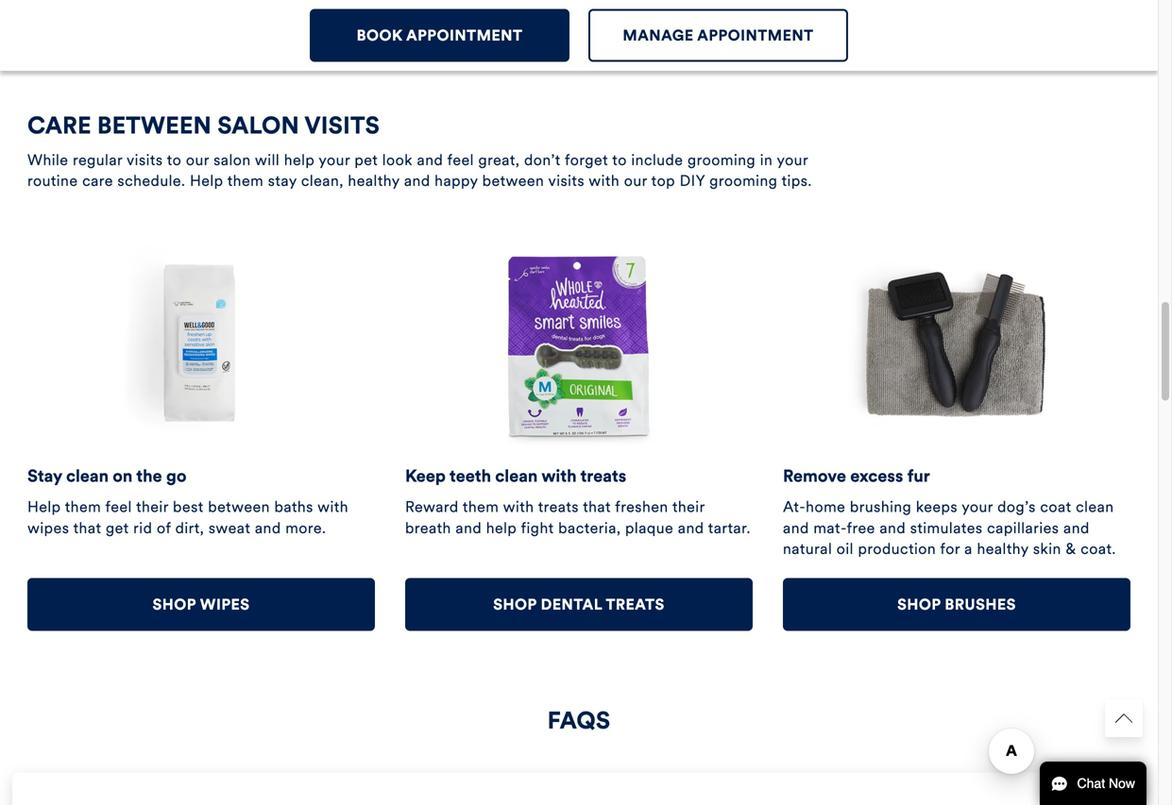 Task type: vqa. For each thing, say whether or not it's contained in the screenshot.
the Food
no



Task type: locate. For each thing, give the bounding box(es) containing it.
manage appointment link
[[589, 9, 848, 62]]

0 vertical spatial help
[[284, 151, 315, 170]]

dirt,
[[175, 519, 204, 538]]

faqs
[[548, 707, 611, 736]]

0 horizontal spatial visits
[[127, 151, 163, 170]]

between down 'great,'
[[482, 172, 544, 191]]

and up production
[[880, 519, 906, 538]]

skin
[[1033, 540, 1062, 559]]

stay
[[27, 466, 62, 487]]

2 their from the left
[[673, 498, 705, 517]]

will
[[255, 151, 280, 170]]

0 horizontal spatial treats
[[538, 498, 579, 517]]

1 horizontal spatial them
[[227, 172, 264, 191]]

them down teeth
[[463, 498, 499, 517]]

help up wipes
[[27, 498, 61, 517]]

while regular visits to our salon will help your pet look and feel great, don't forget to include grooming in your routine care schedule. help them stay clean, healthy and happy between visits with our top diy grooming tips.
[[27, 151, 812, 191]]

1 vertical spatial feel
[[105, 498, 132, 517]]

them inside reward them with treats that freshen their breath and help fight bacteria, plaque and tartar.
[[463, 498, 499, 517]]

1 horizontal spatial between
[[482, 172, 544, 191]]

1 horizontal spatial that
[[583, 498, 611, 517]]

1 horizontal spatial to
[[612, 151, 627, 170]]

reward them with treats that freshen their breath and help fight bacteria, plaque and tartar.
[[405, 498, 751, 538]]

0 horizontal spatial to
[[167, 151, 182, 170]]

visits down forget
[[548, 172, 585, 191]]

treats
[[581, 466, 627, 487], [538, 498, 579, 517]]

their
[[136, 498, 169, 517], [673, 498, 705, 517]]

go
[[166, 466, 187, 487]]

feel
[[447, 151, 474, 170], [105, 498, 132, 517]]

that
[[583, 498, 611, 517], [73, 519, 101, 538]]

0 horizontal spatial that
[[73, 519, 101, 538]]

2 to from the left
[[612, 151, 627, 170]]

1 vertical spatial treats
[[538, 498, 579, 517]]

them
[[227, 172, 264, 191], [65, 498, 101, 517], [463, 498, 499, 517]]

with inside reward them with treats that freshen their breath and help fight bacteria, plaque and tartar.
[[503, 498, 534, 517]]

0 horizontal spatial their
[[136, 498, 169, 517]]

with down forget
[[589, 172, 620, 191]]

clean left on
[[66, 466, 109, 487]]

stay
[[268, 172, 297, 191]]

0 vertical spatial our
[[186, 151, 209, 170]]

pet
[[355, 151, 378, 170]]

book appointment link
[[310, 9, 570, 62]]

breath
[[405, 519, 451, 538]]

great,
[[479, 151, 520, 170]]

shop down production
[[898, 596, 941, 614]]

book appointment
[[357, 26, 523, 45]]

regular
[[73, 151, 123, 170]]

2 shop from the left
[[898, 596, 941, 614]]

rid
[[133, 519, 152, 538]]

your
[[319, 151, 350, 170], [777, 151, 809, 170], [962, 498, 993, 517]]

clean inside at-home brushing keeps your dog's coat clean and mat-free and stimulates capillaries and natural oil production for a healthy skin & coat.
[[1076, 498, 1114, 517]]

0 vertical spatial between
[[482, 172, 544, 191]]

our left 'salon'
[[186, 151, 209, 170]]

brushes
[[945, 596, 1017, 614]]

shop wipes link
[[27, 579, 375, 632]]

shop
[[493, 596, 537, 614], [898, 596, 941, 614]]

and down look
[[404, 172, 430, 191]]

help down 'salon'
[[190, 172, 223, 191]]

help inside reward them with treats that freshen their breath and help fight bacteria, plaque and tartar.
[[486, 519, 517, 538]]

healthy inside while regular visits to our salon will help your pet look and feel great, don't forget to include grooming in your routine care schedule. help them stay clean, healthy and happy between visits with our top diy grooming tips.
[[348, 172, 400, 191]]

with up more.
[[318, 498, 349, 517]]

them down stay clean on the go
[[65, 498, 101, 517]]

help inside while regular visits to our salon will help your pet look and feel great, don't forget to include grooming in your routine care schedule. help them stay clean, healthy and happy between visits with our top diy grooming tips.
[[284, 151, 315, 170]]

heading
[[14, 775, 1144, 806]]

bacteria,
[[559, 519, 621, 538]]

them down 'salon'
[[227, 172, 264, 191]]

include
[[631, 151, 684, 170]]

2 horizontal spatial clean
[[1076, 498, 1114, 517]]

0 horizontal spatial between
[[208, 498, 270, 517]]

1 horizontal spatial help
[[190, 172, 223, 191]]

production
[[858, 540, 936, 559]]

1 vertical spatial healthy
[[977, 540, 1029, 559]]

clean right teeth
[[495, 466, 538, 487]]

with up fight
[[503, 498, 534, 517]]

with inside the help them feel their best between baths with wipes that get rid of dirt, sweat and more.
[[318, 498, 349, 517]]

on
[[113, 466, 133, 487]]

best
[[173, 498, 204, 517]]

and
[[417, 151, 443, 170], [404, 172, 430, 191], [255, 519, 281, 538], [456, 519, 482, 538], [678, 519, 704, 538], [783, 519, 809, 538], [880, 519, 906, 538], [1064, 519, 1090, 538]]

appointment
[[698, 26, 814, 45]]

treats up reward them with treats that freshen their breath and help fight bacteria, plaque and tartar.
[[581, 466, 627, 487]]

to up schedule.
[[167, 151, 182, 170]]

visits up schedule.
[[127, 151, 163, 170]]

keep teeth clean with treats
[[405, 466, 627, 487]]

that up bacteria,
[[583, 498, 611, 517]]

1 vertical spatial visits
[[548, 172, 585, 191]]

1 vertical spatial help
[[486, 519, 517, 538]]

help them feel their best between baths with wipes that get rid of dirt, sweat and more.
[[27, 498, 349, 538]]

1 vertical spatial that
[[73, 519, 101, 538]]

help left fight
[[486, 519, 517, 538]]

0 horizontal spatial our
[[186, 151, 209, 170]]

help up 'stay' on the left
[[284, 151, 315, 170]]

your up stimulates at the bottom of the page
[[962, 498, 993, 517]]

clean right coat at the bottom right of page
[[1076, 498, 1114, 517]]

feel up get
[[105, 498, 132, 517]]

1 horizontal spatial their
[[673, 498, 705, 517]]

help
[[190, 172, 223, 191], [27, 498, 61, 517]]

0 horizontal spatial clean
[[66, 466, 109, 487]]

shop left dental
[[493, 596, 537, 614]]

between inside while regular visits to our salon will help your pet look and feel great, don't forget to include grooming in your routine care schedule. help them stay clean, healthy and happy between visits with our top diy grooming tips.
[[482, 172, 544, 191]]

mat-
[[814, 519, 847, 538]]

1 horizontal spatial shop
[[898, 596, 941, 614]]

0 horizontal spatial shop
[[493, 596, 537, 614]]

healthy down "capillaries"
[[977, 540, 1029, 559]]

treats inside reward them with treats that freshen their breath and help fight bacteria, plaque and tartar.
[[538, 498, 579, 517]]

0 horizontal spatial feel
[[105, 498, 132, 517]]

with inside while regular visits to our salon will help your pet look and feel great, don't forget to include grooming in your routine care schedule. help them stay clean, healthy and happy between visits with our top diy grooming tips.
[[589, 172, 620, 191]]

1 their from the left
[[136, 498, 169, 517]]

0 horizontal spatial help
[[284, 151, 315, 170]]

grooming up diy
[[688, 151, 756, 170]]

and inside the help them feel their best between baths with wipes that get rid of dirt, sweat and more.
[[255, 519, 281, 538]]

and down baths
[[255, 519, 281, 538]]

and right the breath
[[456, 519, 482, 538]]

0 horizontal spatial them
[[65, 498, 101, 517]]

1 horizontal spatial feel
[[447, 151, 474, 170]]

1 horizontal spatial help
[[486, 519, 517, 538]]

grooming
[[688, 151, 756, 170], [710, 172, 778, 191]]

0 vertical spatial help
[[190, 172, 223, 191]]

your up clean,
[[319, 151, 350, 170]]

them inside the help them feel their best between baths with wipes that get rid of dirt, sweat and more.
[[65, 498, 101, 517]]

feel up happy
[[447, 151, 474, 170]]

healthy down pet
[[348, 172, 400, 191]]

0 horizontal spatial healthy
[[348, 172, 400, 191]]

1 vertical spatial between
[[208, 498, 270, 517]]

treats up fight
[[538, 498, 579, 517]]

to
[[167, 151, 182, 170], [612, 151, 627, 170]]

0 vertical spatial feel
[[447, 151, 474, 170]]

2 horizontal spatial your
[[962, 498, 993, 517]]

1 horizontal spatial healthy
[[977, 540, 1029, 559]]

their up plaque
[[673, 498, 705, 517]]

and up &
[[1064, 519, 1090, 538]]

wipes
[[27, 519, 69, 538]]

0 vertical spatial treats
[[581, 466, 627, 487]]

tartar.
[[708, 519, 751, 538]]

tips.
[[782, 172, 812, 191]]

scroll to top image
[[1116, 710, 1133, 727]]

your up tips. in the top of the page
[[777, 151, 809, 170]]

0 vertical spatial healthy
[[348, 172, 400, 191]]

0 vertical spatial that
[[583, 498, 611, 517]]

that inside the help them feel their best between baths with wipes that get rid of dirt, sweat and more.
[[73, 519, 101, 538]]

1 horizontal spatial visits
[[548, 172, 585, 191]]

1 horizontal spatial treats
[[581, 466, 627, 487]]

1 vertical spatial our
[[624, 172, 648, 191]]

that left get
[[73, 519, 101, 538]]

between
[[482, 172, 544, 191], [208, 498, 270, 517]]

between up sweat
[[208, 498, 270, 517]]

our
[[186, 151, 209, 170], [624, 172, 648, 191]]

1 vertical spatial help
[[27, 498, 61, 517]]

1 shop from the left
[[493, 596, 537, 614]]

fur
[[908, 466, 930, 487]]

0 horizontal spatial help
[[27, 498, 61, 517]]

with
[[589, 172, 620, 191], [542, 466, 577, 487], [318, 498, 349, 517], [503, 498, 534, 517]]

in
[[760, 151, 773, 170]]

grooming down in
[[710, 172, 778, 191]]

their up rid
[[136, 498, 169, 517]]

keeps
[[916, 498, 958, 517]]

visits
[[127, 151, 163, 170], [548, 172, 585, 191]]

our left top
[[624, 172, 648, 191]]

clean
[[66, 466, 109, 487], [495, 466, 538, 487], [1076, 498, 1114, 517]]

at-
[[783, 498, 806, 517]]

treats
[[606, 596, 665, 614]]

2 horizontal spatial them
[[463, 498, 499, 517]]

to right forget
[[612, 151, 627, 170]]

appointment
[[406, 26, 523, 45]]

1 horizontal spatial your
[[777, 151, 809, 170]]



Task type: describe. For each thing, give the bounding box(es) containing it.
look
[[382, 151, 413, 170]]

excess
[[851, 466, 904, 487]]

shop dental treats link
[[405, 579, 753, 632]]

a
[[965, 540, 973, 559]]

forget
[[565, 151, 608, 170]]

remove excess fur
[[783, 466, 930, 487]]

0 vertical spatial grooming
[[688, 151, 756, 170]]

shop
[[153, 596, 196, 614]]

styled arrow button link
[[1105, 700, 1143, 738]]

salon
[[217, 111, 299, 140]]

them for keep teeth clean with treats
[[463, 498, 499, 517]]

natural
[[783, 540, 833, 559]]

visits
[[305, 111, 380, 140]]

remove
[[783, 466, 847, 487]]

happy
[[435, 172, 478, 191]]

healthy inside at-home brushing keeps your dog's coat clean and mat-free and stimulates capillaries and natural oil production for a healthy skin & coat.
[[977, 540, 1029, 559]]

help inside while regular visits to our salon will help your pet look and feel great, don't forget to include grooming in your routine care schedule. help them stay clean, healthy and happy between visits with our top diy grooming tips.
[[190, 172, 223, 191]]

their inside reward them with treats that freshen their breath and help fight bacteria, plaque and tartar.
[[673, 498, 705, 517]]

stimulates
[[910, 519, 983, 538]]

home
[[806, 498, 846, 517]]

sweat
[[209, 519, 251, 538]]

care
[[27, 111, 91, 140]]

care
[[82, 172, 113, 191]]

baths
[[274, 498, 314, 517]]

1 horizontal spatial our
[[624, 172, 648, 191]]

shop for fur
[[898, 596, 941, 614]]

fight
[[521, 519, 554, 538]]

at-home brushing keeps your dog's coat clean and mat-free and stimulates capillaries and natural oil production for a healthy skin & coat.
[[783, 498, 1117, 559]]

0 vertical spatial visits
[[127, 151, 163, 170]]

routine
[[27, 172, 78, 191]]

care between salon visits
[[27, 111, 380, 140]]

coat
[[1041, 498, 1072, 517]]

top
[[652, 172, 676, 191]]

that inside reward them with treats that freshen their breath and help fight bacteria, plaque and tartar.
[[583, 498, 611, 517]]

with up reward them with treats that freshen their breath and help fight bacteria, plaque and tartar.
[[542, 466, 577, 487]]

more.
[[286, 519, 326, 538]]

clean,
[[301, 172, 344, 191]]

freshen
[[615, 498, 669, 517]]

get
[[106, 519, 129, 538]]

them for stay clean on the go
[[65, 498, 101, 517]]

salon
[[214, 151, 251, 170]]

don't
[[524, 151, 561, 170]]

shop wipes
[[153, 596, 250, 614]]

shop dental treats
[[493, 596, 665, 614]]

coat.
[[1081, 540, 1117, 559]]

between
[[97, 111, 212, 140]]

and down the at-
[[783, 519, 809, 538]]

manage appointment
[[623, 26, 814, 45]]

1 vertical spatial grooming
[[710, 172, 778, 191]]

shop brushes
[[898, 596, 1017, 614]]

free
[[847, 519, 876, 538]]

dental
[[541, 596, 602, 614]]

teeth
[[450, 466, 491, 487]]

and right look
[[417, 151, 443, 170]]

capillaries
[[987, 519, 1060, 538]]

reward
[[405, 498, 459, 517]]

their inside the help them feel their best between baths with wipes that get rid of dirt, sweat and more.
[[136, 498, 169, 517]]

shop brushes link
[[783, 579, 1131, 632]]

and left tartar.
[[678, 519, 704, 538]]

of
[[157, 519, 171, 538]]

1 horizontal spatial clean
[[495, 466, 538, 487]]

feel inside the help them feel their best between baths with wipes that get rid of dirt, sweat and more.
[[105, 498, 132, 517]]

stay clean on the go
[[27, 466, 187, 487]]

oil
[[837, 540, 854, 559]]

for
[[941, 540, 960, 559]]

diy
[[680, 172, 705, 191]]

plaque
[[626, 519, 674, 538]]

dog's
[[998, 498, 1036, 517]]

the
[[136, 466, 162, 487]]

your inside at-home brushing keeps your dog's coat clean and mat-free and stimulates capillaries and natural oil production for a healthy skin & coat.
[[962, 498, 993, 517]]

book
[[357, 26, 403, 45]]

them inside while regular visits to our salon will help your pet look and feel great, don't forget to include grooming in your routine care schedule. help them stay clean, healthy and happy between visits with our top diy grooming tips.
[[227, 172, 264, 191]]

wipes
[[200, 596, 250, 614]]

1 to from the left
[[167, 151, 182, 170]]

manage
[[623, 26, 694, 45]]

0 horizontal spatial your
[[319, 151, 350, 170]]

brushing
[[850, 498, 912, 517]]

keep
[[405, 466, 446, 487]]

while
[[27, 151, 68, 170]]

schedule.
[[118, 172, 186, 191]]

feel inside while regular visits to our salon will help your pet look and feel great, don't forget to include grooming in your routine care schedule. help them stay clean, healthy and happy between visits with our top diy grooming tips.
[[447, 151, 474, 170]]

shop for clean
[[493, 596, 537, 614]]

help inside the help them feel their best between baths with wipes that get rid of dirt, sweat and more.
[[27, 498, 61, 517]]

&
[[1066, 540, 1077, 559]]

between inside the help them feel their best between baths with wipes that get rid of dirt, sweat and more.
[[208, 498, 270, 517]]



